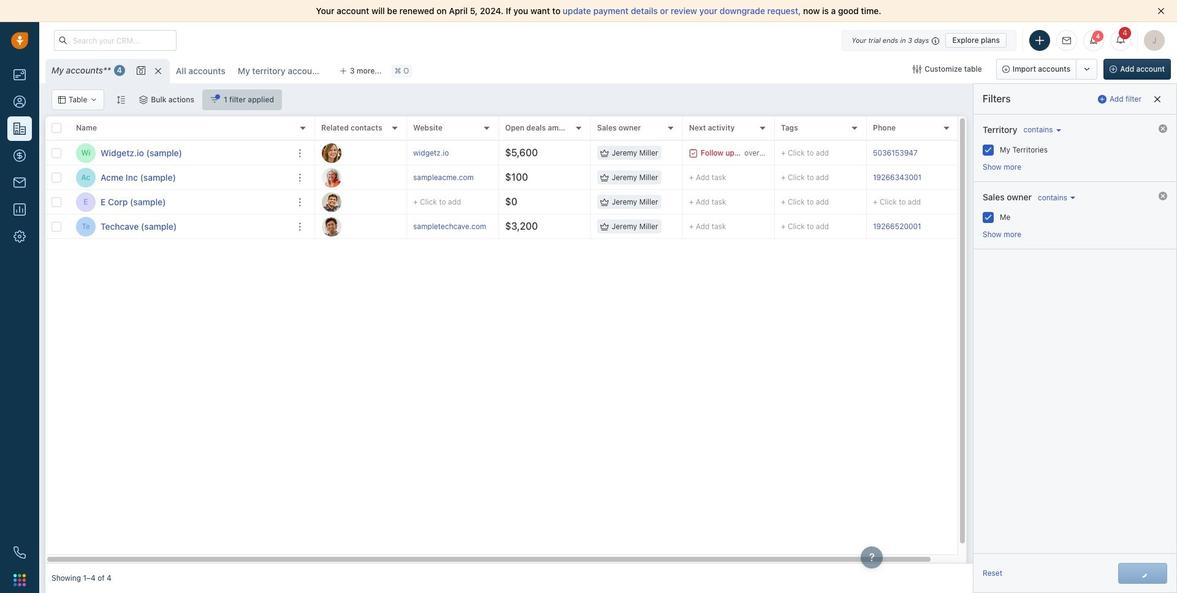 Task type: describe. For each thing, give the bounding box(es) containing it.
2 vertical spatial container_wx8msf4aqz5i3rn1 image
[[601, 173, 609, 182]]

l image
[[322, 168, 342, 187]]

j image
[[322, 143, 342, 163]]

close image
[[1158, 7, 1166, 15]]

phone image
[[13, 547, 26, 560]]

1 vertical spatial container_wx8msf4aqz5i3rn1 image
[[690, 149, 698, 157]]

1 row group from the left
[[45, 141, 315, 239]]

j image
[[322, 192, 342, 212]]

style_myh0__igzzd8unmi image
[[117, 95, 125, 104]]



Task type: locate. For each thing, give the bounding box(es) containing it.
grid
[[45, 117, 984, 564]]

press space to select this row. row
[[45, 141, 315, 166], [315, 141, 984, 166], [45, 166, 315, 190], [315, 166, 984, 190], [45, 190, 315, 215], [315, 190, 984, 215], [45, 215, 315, 239], [315, 215, 984, 239]]

2 row group from the left
[[315, 141, 984, 239]]

group
[[997, 59, 1098, 80]]

freshworks switcher image
[[13, 575, 26, 587]]

Search your CRM... text field
[[54, 30, 177, 51]]

column header
[[70, 117, 315, 141]]

container_wx8msf4aqz5i3rn1 image
[[90, 96, 98, 104], [690, 149, 698, 157], [601, 173, 609, 182]]

row group
[[45, 141, 315, 239], [315, 141, 984, 239]]

s image
[[322, 217, 342, 237]]

row
[[45, 117, 315, 141]]

2 horizontal spatial container_wx8msf4aqz5i3rn1 image
[[690, 149, 698, 157]]

container_wx8msf4aqz5i3rn1 image
[[914, 65, 922, 74], [139, 96, 148, 104], [210, 96, 219, 104], [58, 96, 66, 104], [601, 149, 609, 157], [601, 198, 609, 206], [601, 222, 609, 231]]

1 horizontal spatial container_wx8msf4aqz5i3rn1 image
[[601, 173, 609, 182]]

0 vertical spatial container_wx8msf4aqz5i3rn1 image
[[90, 96, 98, 104]]

phone element
[[7, 541, 32, 566]]

0 horizontal spatial container_wx8msf4aqz5i3rn1 image
[[90, 96, 98, 104]]



Task type: vqa. For each thing, say whether or not it's contained in the screenshot.
Phone 'icon'
yes



